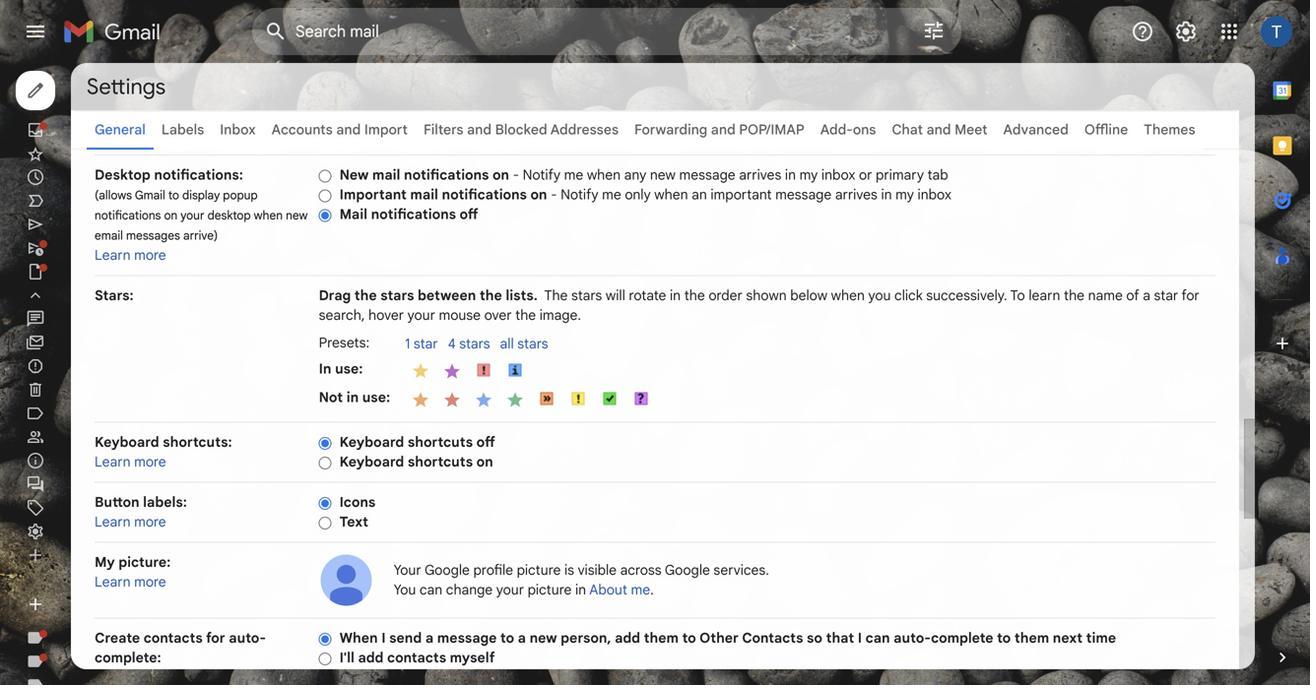 Task type: vqa. For each thing, say whether or not it's contained in the screenshot.
the leftmost THE ME
yes



Task type: describe. For each thing, give the bounding box(es) containing it.
import
[[364, 121, 408, 138]]

auto- inside create contacts for auto- complete:
[[229, 630, 266, 647]]

0 vertical spatial picture
[[517, 562, 561, 579]]

accounts
[[272, 121, 333, 138]]

new
[[340, 167, 369, 184]]

more inside desktop notifications: (allows gmail to display popup notifications on your desktop when new email messages arrive) learn more
[[134, 247, 166, 264]]

new inside desktop notifications: (allows gmail to display popup notifications on your desktop when new email messages arrive) learn more
[[286, 208, 308, 223]]

settings
[[87, 73, 166, 100]]

1 star 4 stars all stars
[[405, 335, 548, 353]]

your inside 'the stars will rotate in the order shown below when you click successively. to learn the name of a star for search, hover your mouse over the image.'
[[408, 307, 435, 324]]

notifications down important at the left of the page
[[371, 206, 456, 223]]

picture image
[[319, 553, 374, 608]]

off for keyboard shortcuts off
[[477, 434, 495, 451]]

1 google from the left
[[425, 562, 470, 579]]

keyboard shortcuts: learn more
[[95, 434, 232, 471]]

more for labels:
[[134, 514, 166, 531]]

only
[[625, 186, 651, 203]]

1 horizontal spatial arrives
[[835, 186, 878, 203]]

all stars link
[[500, 335, 558, 355]]

gmail image
[[63, 12, 170, 51]]

accounts and import
[[272, 121, 408, 138]]

desktop notifications: (allows gmail to display popup notifications on your desktop when new email messages arrive) learn more
[[95, 167, 308, 264]]

on down filters and blocked addresses link
[[493, 167, 509, 184]]

star inside 'the stars will rotate in the order shown below when you click successively. to learn the name of a star for search, hover your mouse over the image.'
[[1154, 287, 1179, 304]]

chat
[[892, 121, 923, 138]]

stars inside 'the stars will rotate in the order shown below when you click successively. to learn the name of a star for search, hover your mouse over the image.'
[[571, 287, 602, 304]]

When I send a message to a new person, add them to Other Contacts so that I can auto-complete to them next time radio
[[319, 632, 332, 647]]

learn more link for keyboard
[[95, 454, 166, 471]]

to
[[1011, 287, 1025, 304]]

filters and blocked addresses
[[424, 121, 619, 138]]

is
[[565, 562, 574, 579]]

between
[[418, 287, 476, 304]]

important mail notifications on - notify me only when an important message arrives in my inbox
[[340, 186, 952, 203]]

click
[[895, 287, 923, 304]]

off for mail notifications off
[[460, 206, 478, 223]]

2 vertical spatial message
[[437, 630, 497, 647]]

search mail image
[[258, 14, 294, 49]]

gmail
[[135, 188, 165, 203]]

labels:
[[143, 494, 187, 511]]

contacts inside create contacts for auto- complete:
[[144, 630, 203, 647]]

in
[[319, 361, 332, 378]]

advanced
[[1004, 121, 1069, 138]]

on down blocked
[[531, 186, 547, 203]]

on down keyboard shortcuts off
[[477, 454, 493, 471]]

create contacts for auto- complete:
[[95, 630, 266, 667]]

about
[[589, 582, 628, 599]]

Important mail notifications on radio
[[319, 188, 332, 203]]

1 i from the left
[[381, 630, 386, 647]]

2 i from the left
[[858, 630, 862, 647]]

1 star link
[[405, 335, 448, 355]]

notify for notify me only when an important message arrives in my inbox
[[561, 186, 599, 203]]

advanced link
[[1004, 121, 1069, 138]]

0 vertical spatial my
[[800, 167, 818, 184]]

the
[[544, 287, 568, 304]]

2 auto- from the left
[[894, 630, 931, 647]]

mail for new
[[372, 167, 400, 184]]

stars:
[[95, 287, 134, 304]]

when inside 'the stars will rotate in the order shown below when you click successively. to learn the name of a star for search, hover your mouse over the image.'
[[831, 287, 865, 304]]

of
[[1127, 287, 1140, 304]]

in down primary
[[881, 186, 892, 203]]

and for forwarding
[[711, 121, 736, 138]]

chat and meet link
[[892, 121, 988, 138]]

send
[[389, 630, 422, 647]]

1 vertical spatial add
[[358, 650, 384, 667]]

successively.
[[926, 287, 1008, 304]]

mail
[[340, 206, 368, 223]]

complete:
[[95, 650, 161, 667]]

rotate
[[629, 287, 666, 304]]

image.
[[540, 307, 581, 324]]

1 vertical spatial picture
[[528, 582, 572, 599]]

notifications:
[[154, 167, 243, 184]]

drag
[[319, 287, 351, 304]]

any
[[624, 167, 647, 184]]

other
[[700, 630, 739, 647]]

over
[[484, 307, 512, 324]]

settings image
[[1174, 20, 1198, 43]]

forwarding and pop/imap link
[[635, 121, 805, 138]]

services.
[[714, 562, 769, 579]]

will
[[606, 287, 625, 304]]

mouse
[[439, 307, 481, 324]]

my
[[95, 554, 115, 571]]

labels
[[161, 121, 204, 138]]

arrive)
[[183, 229, 218, 243]]

learn inside desktop notifications: (allows gmail to display popup notifications on your desktop when new email messages arrive) learn more
[[95, 247, 131, 264]]

your google profile picture is visible across google services. you can change your picture in about me .
[[394, 562, 769, 599]]

the up hover
[[354, 287, 377, 304]]

Text radio
[[319, 516, 332, 531]]

in inside your google profile picture is visible across google services. you can change your picture in about me .
[[575, 582, 586, 599]]

stars right all
[[518, 335, 548, 353]]

more for shortcuts:
[[134, 454, 166, 471]]

0 vertical spatial use:
[[335, 361, 363, 378]]

1 them from the left
[[644, 630, 679, 647]]

to left other
[[682, 630, 696, 647]]

offline
[[1085, 121, 1128, 138]]

time
[[1086, 630, 1116, 647]]

and for filters
[[467, 121, 492, 138]]

contacts
[[742, 630, 803, 647]]

keyboard shortcuts on
[[340, 454, 493, 471]]

new mail notifications on - notify me when any new message arrives in my inbox or primary tab
[[340, 167, 949, 184]]

1 horizontal spatial a
[[518, 630, 526, 647]]

you
[[394, 582, 416, 599]]

advanced search options image
[[914, 11, 954, 50]]

learn more link for my
[[95, 574, 166, 591]]

forwarding and pop/imap
[[635, 121, 805, 138]]

the left order
[[684, 287, 705, 304]]

0 horizontal spatial star
[[414, 335, 438, 353]]

keyboard shortcuts off
[[340, 434, 495, 451]]

labels link
[[161, 121, 204, 138]]

tab
[[928, 167, 949, 184]]

messages
[[126, 229, 180, 243]]

1 vertical spatial use:
[[362, 389, 390, 406]]

below
[[790, 287, 828, 304]]

learn more link for button
[[95, 514, 166, 531]]

i'll add contacts myself
[[340, 650, 495, 667]]

more for picture:
[[134, 574, 166, 591]]

popup
[[223, 188, 258, 203]]

inbox
[[220, 121, 256, 138]]

Icons radio
[[319, 496, 332, 511]]

when i send a message to a new person, add them to other contacts so that i can auto-complete to them next time
[[340, 630, 1116, 647]]

on inside desktop notifications: (allows gmail to display popup notifications on your desktop when new email messages arrive) learn more
[[164, 208, 178, 223]]

an
[[692, 186, 707, 203]]

display
[[182, 188, 220, 203]]

general link
[[95, 121, 146, 138]]

accounts and import link
[[272, 121, 408, 138]]

profile
[[473, 562, 513, 579]]

filters and blocked addresses link
[[424, 121, 619, 138]]

presets:
[[319, 334, 370, 352]]

keyboard for keyboard shortcuts: learn more
[[95, 434, 159, 451]]

important
[[340, 186, 407, 203]]

and for accounts
[[336, 121, 361, 138]]

0 vertical spatial inbox
[[822, 167, 856, 184]]



Task type: locate. For each thing, give the bounding box(es) containing it.
0 horizontal spatial a
[[425, 630, 434, 647]]

picture
[[517, 562, 561, 579], [528, 582, 572, 599]]

New mail notifications on radio
[[319, 169, 332, 184]]

auto-
[[229, 630, 266, 647], [894, 630, 931, 647]]

mail
[[372, 167, 400, 184], [410, 186, 438, 203]]

0 vertical spatial your
[[181, 208, 204, 223]]

2 horizontal spatial a
[[1143, 287, 1151, 304]]

notifications down filters and blocked addresses link
[[442, 186, 527, 203]]

a
[[1143, 287, 1151, 304], [425, 630, 434, 647], [518, 630, 526, 647]]

your
[[394, 562, 421, 579]]

so
[[807, 630, 823, 647]]

1 horizontal spatial auto-
[[894, 630, 931, 647]]

me down across
[[631, 582, 650, 599]]

- down filters and blocked addresses link
[[513, 167, 519, 184]]

0 horizontal spatial auto-
[[229, 630, 266, 647]]

2 google from the left
[[665, 562, 710, 579]]

0 vertical spatial -
[[513, 167, 519, 184]]

1 vertical spatial notify
[[561, 186, 599, 203]]

0 vertical spatial mail
[[372, 167, 400, 184]]

person,
[[561, 630, 611, 647]]

2 horizontal spatial your
[[496, 582, 524, 599]]

shortcuts:
[[163, 434, 232, 451]]

ons
[[853, 121, 876, 138]]

- down addresses
[[551, 186, 557, 203]]

notifications down (allows
[[95, 208, 161, 223]]

notifications down filters
[[404, 167, 489, 184]]

1 horizontal spatial can
[[866, 630, 890, 647]]

0 vertical spatial arrives
[[739, 167, 782, 184]]

contacts
[[144, 630, 203, 647], [387, 650, 446, 667]]

0 horizontal spatial google
[[425, 562, 470, 579]]

primary
[[876, 167, 924, 184]]

learn for button
[[95, 514, 131, 531]]

1 horizontal spatial message
[[679, 167, 736, 184]]

inbox
[[822, 167, 856, 184], [918, 186, 952, 203]]

all
[[500, 335, 514, 353]]

0 vertical spatial for
[[1182, 287, 1200, 304]]

4 learn from the top
[[95, 574, 131, 591]]

my left or
[[800, 167, 818, 184]]

3 learn more link from the top
[[95, 514, 166, 531]]

1 horizontal spatial mail
[[410, 186, 438, 203]]

stars right 4
[[459, 335, 490, 353]]

0 horizontal spatial arrives
[[739, 167, 782, 184]]

a up i'll add contacts myself
[[425, 630, 434, 647]]

when
[[587, 167, 621, 184], [655, 186, 688, 203], [254, 208, 283, 223], [831, 287, 865, 304]]

1 vertical spatial my
[[896, 186, 914, 203]]

message right 'important'
[[775, 186, 832, 203]]

learn more link down "email"
[[95, 247, 166, 264]]

learn up button
[[95, 454, 131, 471]]

0 horizontal spatial contacts
[[144, 630, 203, 647]]

new
[[650, 167, 676, 184], [286, 208, 308, 223], [530, 630, 557, 647]]

button
[[95, 494, 140, 511]]

for right of
[[1182, 287, 1200, 304]]

2 them from the left
[[1015, 630, 1049, 647]]

use: right "in"
[[335, 361, 363, 378]]

arrives up 'important'
[[739, 167, 782, 184]]

when down popup
[[254, 208, 283, 223]]

main menu image
[[24, 20, 47, 43]]

google up change
[[425, 562, 470, 579]]

visible
[[578, 562, 617, 579]]

star right of
[[1154, 287, 1179, 304]]

1 horizontal spatial add
[[615, 630, 641, 647]]

across
[[620, 562, 662, 579]]

off
[[460, 206, 478, 223], [477, 434, 495, 451]]

0 horizontal spatial new
[[286, 208, 308, 223]]

when left you at right
[[831, 287, 865, 304]]

inbox left or
[[822, 167, 856, 184]]

1 vertical spatial contacts
[[387, 650, 446, 667]]

2 more from the top
[[134, 454, 166, 471]]

shortcuts for off
[[408, 434, 473, 451]]

Mail notifications off radio
[[319, 208, 332, 223]]

and left 'import' on the left of page
[[336, 121, 361, 138]]

learn for keyboard
[[95, 454, 131, 471]]

order
[[709, 287, 743, 304]]

for right create
[[206, 630, 225, 647]]

4 and from the left
[[927, 121, 951, 138]]

add-ons link
[[820, 121, 876, 138]]

1
[[405, 335, 410, 353]]

forwarding
[[635, 121, 708, 138]]

keyboard right keyboard shortcuts off option
[[340, 434, 404, 451]]

in right rotate
[[670, 287, 681, 304]]

2 horizontal spatial new
[[650, 167, 676, 184]]

drag the stars between the lists.
[[319, 287, 538, 304]]

1 learn more link from the top
[[95, 247, 166, 264]]

them
[[644, 630, 679, 647], [1015, 630, 1049, 647]]

1 and from the left
[[336, 121, 361, 138]]

2 horizontal spatial me
[[631, 582, 650, 599]]

stars left will
[[571, 287, 602, 304]]

- for new mail notifications on
[[513, 167, 519, 184]]

change
[[446, 582, 493, 599]]

keyboard inside keyboard shortcuts: learn more
[[95, 434, 159, 451]]

me for only
[[602, 186, 621, 203]]

to right complete
[[997, 630, 1011, 647]]

add-
[[820, 121, 853, 138]]

- for important mail notifications on
[[551, 186, 557, 203]]

Keyboard shortcuts off radio
[[319, 436, 332, 451]]

your down drag the stars between the lists.
[[408, 307, 435, 324]]

new up the important mail notifications on - notify me only when an important message arrives in my inbox
[[650, 167, 676, 184]]

2 shortcuts from the top
[[408, 454, 473, 471]]

2 vertical spatial your
[[496, 582, 524, 599]]

1 vertical spatial inbox
[[918, 186, 952, 203]]

2 vertical spatial new
[[530, 630, 557, 647]]

for
[[1182, 287, 1200, 304], [206, 630, 225, 647]]

the down lists.
[[515, 307, 536, 324]]

4 learn more link from the top
[[95, 574, 166, 591]]

for inside create contacts for auto- complete:
[[206, 630, 225, 647]]

learn for my
[[95, 574, 131, 591]]

my
[[800, 167, 818, 184], [896, 186, 914, 203]]

1 vertical spatial -
[[551, 186, 557, 203]]

keyboard for keyboard shortcuts off
[[340, 434, 404, 451]]

support image
[[1131, 20, 1155, 43]]

keyboard for keyboard shortcuts on
[[340, 454, 404, 471]]

1 horizontal spatial my
[[896, 186, 914, 203]]

0 horizontal spatial my
[[800, 167, 818, 184]]

0 vertical spatial can
[[420, 582, 443, 599]]

to inside desktop notifications: (allows gmail to display popup notifications on your desktop when new email messages arrive) learn more
[[168, 188, 179, 203]]

search,
[[319, 307, 365, 324]]

contacts up complete: on the bottom of the page
[[144, 630, 203, 647]]

1 vertical spatial star
[[414, 335, 438, 353]]

that
[[826, 630, 854, 647]]

picture down is
[[528, 582, 572, 599]]

button labels: learn more
[[95, 494, 187, 531]]

navigation
[[0, 63, 236, 686]]

google right across
[[665, 562, 710, 579]]

-
[[513, 167, 519, 184], [551, 186, 557, 203]]

desktop
[[95, 167, 151, 184]]

i right that
[[858, 630, 862, 647]]

0 vertical spatial message
[[679, 167, 736, 184]]

star right the 1
[[414, 335, 438, 353]]

0 horizontal spatial -
[[513, 167, 519, 184]]

0 vertical spatial notify
[[523, 167, 561, 184]]

your up arrive) at the top of page
[[181, 208, 204, 223]]

learn down "email"
[[95, 247, 131, 264]]

your
[[181, 208, 204, 223], [408, 307, 435, 324], [496, 582, 524, 599]]

use:
[[335, 361, 363, 378], [362, 389, 390, 406]]

when inside desktop notifications: (allows gmail to display popup notifications on your desktop when new email messages arrive) learn more
[[254, 208, 283, 223]]

auto- left when i send a message to a new person, add them to other contacts so that i can auto-complete to them next time option
[[229, 630, 266, 647]]

1 horizontal spatial new
[[530, 630, 557, 647]]

message up an
[[679, 167, 736, 184]]

me inside your google profile picture is visible across google services. you can change your picture in about me .
[[631, 582, 650, 599]]

learn
[[1029, 287, 1061, 304]]

1 vertical spatial new
[[286, 208, 308, 223]]

more inside keyboard shortcuts: learn more
[[134, 454, 166, 471]]

them left next
[[1015, 630, 1049, 647]]

important
[[711, 186, 772, 203]]

3 and from the left
[[711, 121, 736, 138]]

arrives down or
[[835, 186, 878, 203]]

1 vertical spatial arrives
[[835, 186, 878, 203]]

shortcuts
[[408, 434, 473, 451], [408, 454, 473, 471]]

2 horizontal spatial message
[[775, 186, 832, 203]]

1 vertical spatial me
[[602, 186, 621, 203]]

more down messages
[[134, 247, 166, 264]]

the up "over"
[[480, 287, 502, 304]]

2 learn more link from the top
[[95, 454, 166, 471]]

my picture: learn more
[[95, 554, 171, 591]]

4 more from the top
[[134, 574, 166, 591]]

google
[[425, 562, 470, 579], [665, 562, 710, 579]]

1 learn from the top
[[95, 247, 131, 264]]

1 auto- from the left
[[229, 630, 266, 647]]

lists.
[[506, 287, 538, 304]]

learn down my
[[95, 574, 131, 591]]

complete
[[931, 630, 994, 647]]

1 more from the top
[[134, 247, 166, 264]]

2 vertical spatial me
[[631, 582, 650, 599]]

0 horizontal spatial me
[[564, 167, 584, 184]]

notify
[[523, 167, 561, 184], [561, 186, 599, 203]]

i left send
[[381, 630, 386, 647]]

i
[[381, 630, 386, 647], [858, 630, 862, 647]]

learn more link down picture:
[[95, 574, 166, 591]]

1 vertical spatial off
[[477, 434, 495, 451]]

on
[[493, 167, 509, 184], [531, 186, 547, 203], [164, 208, 178, 223], [477, 454, 493, 471]]

.
[[650, 582, 654, 599]]

learn inside keyboard shortcuts: learn more
[[95, 454, 131, 471]]

shortcuts for on
[[408, 454, 473, 471]]

more up the labels:
[[134, 454, 166, 471]]

1 horizontal spatial your
[[408, 307, 435, 324]]

when left an
[[655, 186, 688, 203]]

0 vertical spatial add
[[615, 630, 641, 647]]

and
[[336, 121, 361, 138], [467, 121, 492, 138], [711, 121, 736, 138], [927, 121, 951, 138]]

them down .
[[644, 630, 679, 647]]

0 horizontal spatial add
[[358, 650, 384, 667]]

stars
[[380, 287, 414, 304], [571, 287, 602, 304], [459, 335, 490, 353], [518, 335, 548, 353]]

mail up mail notifications off
[[410, 186, 438, 203]]

addresses
[[551, 121, 619, 138]]

you
[[868, 287, 891, 304]]

0 horizontal spatial inbox
[[822, 167, 856, 184]]

and left pop/imap
[[711, 121, 736, 138]]

can inside your google profile picture is visible across google services. you can change your picture in about me .
[[420, 582, 443, 599]]

2 and from the left
[[467, 121, 492, 138]]

off up keyboard shortcuts on
[[477, 434, 495, 451]]

me down addresses
[[564, 167, 584, 184]]

0 horizontal spatial them
[[644, 630, 679, 647]]

and right filters
[[467, 121, 492, 138]]

1 horizontal spatial star
[[1154, 287, 1179, 304]]

a left person,
[[518, 630, 526, 647]]

learn inside my picture: learn more
[[95, 574, 131, 591]]

0 horizontal spatial can
[[420, 582, 443, 599]]

off up the between
[[460, 206, 478, 223]]

contacts down send
[[387, 650, 446, 667]]

notifications inside desktop notifications: (allows gmail to display popup notifications on your desktop when new email messages arrive) learn more
[[95, 208, 161, 223]]

stars up hover
[[380, 287, 414, 304]]

picture:
[[119, 554, 171, 571]]

notify for notify me when any new message arrives in my inbox or primary tab
[[523, 167, 561, 184]]

keyboard
[[95, 434, 159, 451], [340, 434, 404, 451], [340, 454, 404, 471]]

0 horizontal spatial mail
[[372, 167, 400, 184]]

0 vertical spatial me
[[564, 167, 584, 184]]

0 vertical spatial off
[[460, 206, 478, 223]]

1 vertical spatial for
[[206, 630, 225, 647]]

auto- right that
[[894, 630, 931, 647]]

3 more from the top
[[134, 514, 166, 531]]

0 horizontal spatial i
[[381, 630, 386, 647]]

0 horizontal spatial your
[[181, 208, 204, 223]]

picture left is
[[517, 562, 561, 579]]

mail up important at the left of the page
[[372, 167, 400, 184]]

0 vertical spatial shortcuts
[[408, 434, 473, 451]]

0 vertical spatial new
[[650, 167, 676, 184]]

and for chat
[[927, 121, 951, 138]]

1 vertical spatial message
[[775, 186, 832, 203]]

desktop
[[207, 208, 251, 223]]

meet
[[955, 121, 988, 138]]

and right chat
[[927, 121, 951, 138]]

1 horizontal spatial them
[[1015, 630, 1049, 647]]

0 vertical spatial contacts
[[144, 630, 203, 647]]

a right of
[[1143, 287, 1151, 304]]

pop/imap
[[739, 121, 805, 138]]

Keyboard shortcuts on radio
[[319, 456, 332, 471]]

0 horizontal spatial for
[[206, 630, 225, 647]]

notify down blocked
[[523, 167, 561, 184]]

or
[[859, 167, 872, 184]]

more inside my picture: learn more
[[134, 574, 166, 591]]

to down profile
[[500, 630, 514, 647]]

learn inside button labels: learn more
[[95, 514, 131, 531]]

1 vertical spatial your
[[408, 307, 435, 324]]

a inside 'the stars will rotate in the order shown below when you click successively. to learn the name of a star for search, hover your mouse over the image.'
[[1143, 287, 1151, 304]]

1 vertical spatial can
[[866, 630, 890, 647]]

1 shortcuts from the top
[[408, 434, 473, 451]]

offline link
[[1085, 121, 1128, 138]]

for inside 'the stars will rotate in the order shown below when you click successively. to learn the name of a star for search, hover your mouse over the image.'
[[1182, 287, 1200, 304]]

shortcuts up keyboard shortcuts on
[[408, 434, 473, 451]]

1 horizontal spatial contacts
[[387, 650, 446, 667]]

to right gmail
[[168, 188, 179, 203]]

message up myself
[[437, 630, 497, 647]]

inbox link
[[220, 121, 256, 138]]

new left person,
[[530, 630, 557, 647]]

me
[[564, 167, 584, 184], [602, 186, 621, 203], [631, 582, 650, 599]]

use: right not
[[362, 389, 390, 406]]

your down profile
[[496, 582, 524, 599]]

themes link
[[1144, 121, 1196, 138]]

tab list
[[1255, 63, 1310, 615]]

my down primary
[[896, 186, 914, 203]]

in down pop/imap
[[785, 167, 796, 184]]

add
[[615, 630, 641, 647], [358, 650, 384, 667]]

I'll add contacts myself radio
[[319, 652, 332, 667]]

keyboard up icons
[[340, 454, 404, 471]]

icons
[[340, 494, 376, 511]]

your inside your google profile picture is visible across google services. you can change your picture in about me .
[[496, 582, 524, 599]]

not
[[319, 389, 343, 406]]

when left the any
[[587, 167, 621, 184]]

add down when
[[358, 650, 384, 667]]

learn more link down button
[[95, 514, 166, 531]]

1 horizontal spatial i
[[858, 630, 862, 647]]

your inside desktop notifications: (allows gmail to display popup notifications on your desktop when new email messages arrive) learn more
[[181, 208, 204, 223]]

can right you
[[420, 582, 443, 599]]

me for when
[[564, 167, 584, 184]]

myself
[[450, 650, 495, 667]]

1 vertical spatial shortcuts
[[408, 454, 473, 471]]

Search mail text field
[[296, 22, 867, 41]]

more down picture:
[[134, 574, 166, 591]]

2 learn from the top
[[95, 454, 131, 471]]

can right that
[[866, 630, 890, 647]]

me left the only
[[602, 186, 621, 203]]

learn down button
[[95, 514, 131, 531]]

1 horizontal spatial google
[[665, 562, 710, 579]]

filters
[[424, 121, 464, 138]]

in use:
[[319, 361, 363, 378]]

1 horizontal spatial -
[[551, 186, 557, 203]]

mail for important
[[410, 186, 438, 203]]

more down the labels:
[[134, 514, 166, 531]]

keyboard up button
[[95, 434, 159, 451]]

shown
[[746, 287, 787, 304]]

0 horizontal spatial message
[[437, 630, 497, 647]]

create
[[95, 630, 140, 647]]

more inside button labels: learn more
[[134, 514, 166, 531]]

the right learn
[[1064, 287, 1085, 304]]

1 vertical spatial mail
[[410, 186, 438, 203]]

blocked
[[495, 121, 547, 138]]

1 horizontal spatial inbox
[[918, 186, 952, 203]]

0 vertical spatial star
[[1154, 287, 1179, 304]]

None search field
[[252, 8, 962, 55]]

notifications
[[404, 167, 489, 184], [442, 186, 527, 203], [371, 206, 456, 223], [95, 208, 161, 223]]

notify left the only
[[561, 186, 599, 203]]

learn more link
[[95, 247, 166, 264], [95, 454, 166, 471], [95, 514, 166, 531], [95, 574, 166, 591]]

new left mail notifications off radio
[[286, 208, 308, 223]]

in down visible
[[575, 582, 586, 599]]

star
[[1154, 287, 1179, 304], [414, 335, 438, 353]]

learn more link up button
[[95, 454, 166, 471]]

1 horizontal spatial for
[[1182, 287, 1200, 304]]

inbox down tab
[[918, 186, 952, 203]]

3 learn from the top
[[95, 514, 131, 531]]

1 horizontal spatial me
[[602, 186, 621, 203]]

in right not
[[347, 389, 359, 406]]

in inside 'the stars will rotate in the order shown below when you click successively. to learn the name of a star for search, hover your mouse over the image.'
[[670, 287, 681, 304]]

add right person,
[[615, 630, 641, 647]]



